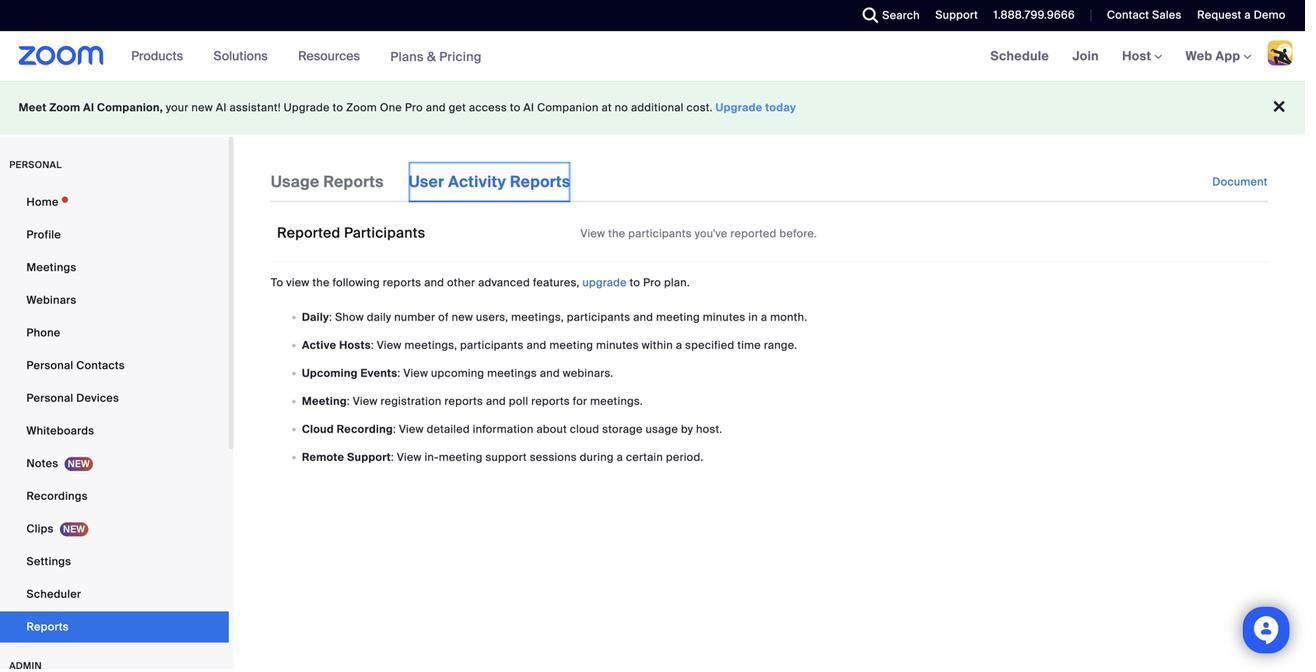 Task type: describe. For each thing, give the bounding box(es) containing it.
resources
[[298, 48, 360, 64]]

and down "active hosts : view meetings, participants and meeting minutes within a specified time range."
[[540, 366, 560, 381]]

0 vertical spatial support
[[936, 8, 978, 22]]

products button
[[131, 31, 190, 81]]

other
[[447, 275, 475, 290]]

events
[[361, 366, 398, 381]]

0 vertical spatial participants
[[629, 227, 692, 241]]

show
[[335, 310, 364, 324]]

support
[[486, 450, 527, 465]]

webinars link
[[0, 285, 229, 316]]

3 ai from the left
[[524, 100, 534, 115]]

before.
[[780, 227, 817, 241]]

personal menu menu
[[0, 187, 229, 645]]

1 horizontal spatial to
[[510, 100, 521, 115]]

view for participants
[[377, 338, 402, 353]]

of
[[438, 310, 449, 324]]

daily
[[367, 310, 391, 324]]

request
[[1198, 8, 1242, 22]]

personal contacts
[[26, 359, 125, 373]]

demo
[[1254, 8, 1286, 22]]

1 upgrade from the left
[[284, 100, 330, 115]]

meeting
[[302, 394, 347, 409]]

devices
[[76, 391, 119, 406]]

: left "show"
[[329, 310, 332, 324]]

personal for personal contacts
[[26, 359, 73, 373]]

settings
[[26, 555, 71, 569]]

contacts
[[76, 359, 125, 373]]

usage reports link
[[271, 162, 384, 202]]

1 horizontal spatial the
[[608, 227, 626, 241]]

usage
[[646, 422, 678, 437]]

home
[[26, 195, 59, 209]]

upgrade today link
[[716, 100, 796, 115]]

at
[[602, 100, 612, 115]]

number
[[394, 310, 435, 324]]

1 horizontal spatial meetings,
[[511, 310, 564, 324]]

contact sales
[[1107, 8, 1182, 22]]

and up within
[[634, 310, 653, 324]]

solutions
[[214, 48, 268, 64]]

1 ai from the left
[[83, 100, 94, 115]]

during
[[580, 450, 614, 465]]

1 vertical spatial meetings,
[[405, 338, 457, 353]]

host.
[[696, 422, 723, 437]]

1 vertical spatial support
[[347, 450, 391, 465]]

user
[[409, 172, 445, 192]]

schedule
[[991, 48, 1049, 64]]

reported
[[731, 227, 777, 241]]

0 horizontal spatial to
[[333, 100, 343, 115]]

1 horizontal spatial meeting
[[550, 338, 593, 353]]

view for meeting
[[397, 450, 422, 465]]

a right within
[[676, 338, 683, 353]]

settings link
[[0, 547, 229, 578]]

tabs of report home tab list
[[271, 162, 596, 202]]

cloud recording : view detailed information about cloud storage usage by host.
[[302, 422, 723, 437]]

1 horizontal spatial pro
[[643, 275, 661, 290]]

reports link
[[0, 612, 229, 643]]

reports inside personal menu menu
[[26, 620, 69, 634]]

meetings link
[[0, 252, 229, 283]]

in-
[[425, 450, 439, 465]]

and left poll
[[486, 394, 506, 409]]

assistant!
[[230, 100, 281, 115]]

meetings.
[[590, 394, 643, 409]]

banner containing products
[[0, 31, 1306, 82]]

view the participants you've reported before.
[[581, 227, 817, 241]]

2 ai from the left
[[216, 100, 227, 115]]

web app
[[1186, 48, 1241, 64]]

active
[[302, 338, 337, 353]]

time
[[738, 338, 761, 353]]

zoom logo image
[[19, 46, 104, 65]]

2 vertical spatial participants
[[460, 338, 524, 353]]

in
[[749, 310, 758, 324]]

document link
[[1213, 162, 1268, 202]]

: for events
[[398, 366, 401, 381]]

remote
[[302, 450, 344, 465]]

schedule link
[[979, 31, 1061, 81]]

no
[[615, 100, 628, 115]]

storage
[[602, 422, 643, 437]]

search
[[883, 8, 920, 23]]

contact
[[1107, 8, 1150, 22]]

and down daily : show daily number of new users, meetings, participants and meeting minutes in a month.
[[527, 338, 547, 353]]

recordings
[[26, 489, 88, 504]]

meet zoom ai companion, footer
[[0, 81, 1306, 135]]

join link
[[1061, 31, 1111, 81]]

1 zoom from the left
[[49, 100, 80, 115]]

upgrade link
[[583, 275, 627, 290]]

recording
[[337, 422, 393, 437]]

pricing
[[439, 48, 482, 65]]

2 horizontal spatial reports
[[510, 172, 571, 192]]

search button
[[851, 0, 924, 31]]

plans
[[391, 48, 424, 65]]

to view the following reports and other advanced features, upgrade to pro plan.
[[271, 275, 690, 290]]

notes link
[[0, 448, 229, 480]]

your
[[166, 100, 189, 115]]

meetings
[[26, 260, 77, 275]]

2 horizontal spatial to
[[630, 275, 641, 290]]

plans & pricing
[[391, 48, 482, 65]]

clips link
[[0, 514, 229, 545]]

month.
[[770, 310, 808, 324]]

plan.
[[664, 275, 690, 290]]

by
[[681, 422, 693, 437]]

reported
[[277, 224, 341, 242]]

resources button
[[298, 31, 367, 81]]

upgrade
[[583, 275, 627, 290]]

personal
[[9, 159, 62, 171]]

reported participants
[[277, 224, 426, 242]]

active hosts : view meetings, participants and meeting minutes within a specified time range.
[[302, 338, 798, 353]]

hosts
[[339, 338, 371, 353]]

solutions button
[[214, 31, 275, 81]]

profile link
[[0, 220, 229, 251]]

phone
[[26, 326, 61, 340]]

usage
[[271, 172, 320, 192]]



Task type: locate. For each thing, give the bounding box(es) containing it.
participants left you've
[[629, 227, 692, 241]]

1 horizontal spatial minutes
[[703, 310, 746, 324]]

support link
[[924, 0, 982, 31], [936, 8, 978, 22]]

meeting down daily : show daily number of new users, meetings, participants and meeting minutes in a month.
[[550, 338, 593, 353]]

0 horizontal spatial zoom
[[49, 100, 80, 115]]

whiteboards
[[26, 424, 94, 438]]

sessions
[[530, 450, 577, 465]]

advanced
[[478, 275, 530, 290]]

the up the upgrade link
[[608, 227, 626, 241]]

minutes
[[703, 310, 746, 324], [596, 338, 639, 353]]

1 vertical spatial new
[[452, 310, 473, 324]]

1 horizontal spatial reports
[[323, 172, 384, 192]]

0 horizontal spatial pro
[[405, 100, 423, 115]]

1 horizontal spatial support
[[936, 8, 978, 22]]

reports down upcoming events : view upcoming meetings and webinars.
[[445, 394, 483, 409]]

ai
[[83, 100, 94, 115], [216, 100, 227, 115], [524, 100, 534, 115]]

view
[[286, 275, 310, 290]]

2 horizontal spatial ai
[[524, 100, 534, 115]]

view down "daily"
[[377, 338, 402, 353]]

notes
[[26, 457, 58, 471]]

: for support
[[391, 450, 394, 465]]

contact sales link
[[1096, 0, 1186, 31], [1107, 8, 1182, 22]]

1 horizontal spatial zoom
[[346, 100, 377, 115]]

banner
[[0, 31, 1306, 82]]

0 vertical spatial meeting
[[656, 310, 700, 324]]

profile
[[26, 228, 61, 242]]

web app button
[[1186, 48, 1252, 64]]

reports up reported participants
[[323, 172, 384, 192]]

upgrade
[[284, 100, 330, 115], [716, 100, 763, 115]]

0 vertical spatial personal
[[26, 359, 73, 373]]

0 vertical spatial pro
[[405, 100, 423, 115]]

home link
[[0, 187, 229, 218]]

meetings
[[487, 366, 537, 381]]

scheduler link
[[0, 579, 229, 610]]

2 horizontal spatial meeting
[[656, 310, 700, 324]]

reports up about
[[531, 394, 570, 409]]

1 vertical spatial pro
[[643, 275, 661, 290]]

information
[[473, 422, 534, 437]]

upcoming events : view upcoming meetings and webinars.
[[302, 366, 614, 381]]

upcoming
[[431, 366, 484, 381]]

2 vertical spatial meeting
[[439, 450, 483, 465]]

reports
[[323, 172, 384, 192], [510, 172, 571, 192], [26, 620, 69, 634]]

following
[[333, 275, 380, 290]]

to down resources dropdown button
[[333, 100, 343, 115]]

pro inside the meet zoom ai companion, footer
[[405, 100, 423, 115]]

pro right one
[[405, 100, 423, 115]]

get
[[449, 100, 466, 115]]

today
[[766, 100, 796, 115]]

0 horizontal spatial meetings,
[[405, 338, 457, 353]]

0 vertical spatial minutes
[[703, 310, 746, 324]]

:
[[329, 310, 332, 324], [371, 338, 374, 353], [398, 366, 401, 381], [347, 394, 350, 409], [393, 422, 396, 437], [391, 450, 394, 465]]

the right view
[[313, 275, 330, 290]]

minutes left in
[[703, 310, 746, 324]]

1 vertical spatial the
[[313, 275, 330, 290]]

specified
[[685, 338, 735, 353]]

&
[[427, 48, 436, 65]]

cost.
[[687, 100, 713, 115]]

1 horizontal spatial reports
[[445, 394, 483, 409]]

new right the of
[[452, 310, 473, 324]]

1 personal from the top
[[26, 359, 73, 373]]

webinars.
[[563, 366, 614, 381]]

view left in- on the bottom of page
[[397, 450, 422, 465]]

plans & pricing link
[[391, 48, 482, 65], [391, 48, 482, 65]]

new right your
[[192, 100, 213, 115]]

whiteboards link
[[0, 416, 229, 447]]

0 vertical spatial new
[[192, 100, 213, 115]]

zoom right meet
[[49, 100, 80, 115]]

and left get
[[426, 100, 446, 115]]

pro left plan.
[[643, 275, 661, 290]]

meetings, up "active hosts : view meetings, participants and meeting minutes within a specified time range."
[[511, 310, 564, 324]]

clips
[[26, 522, 54, 536]]

: left in- on the bottom of page
[[391, 450, 394, 465]]

period.
[[666, 450, 704, 465]]

view for meetings
[[404, 366, 428, 381]]

upgrade right cost. at top
[[716, 100, 763, 115]]

2 personal from the top
[[26, 391, 73, 406]]

0 horizontal spatial support
[[347, 450, 391, 465]]

meeting down "detailed" on the left bottom of page
[[439, 450, 483, 465]]

webinars
[[26, 293, 76, 308]]

and
[[426, 100, 446, 115], [424, 275, 444, 290], [634, 310, 653, 324], [527, 338, 547, 353], [540, 366, 560, 381], [486, 394, 506, 409]]

personal down phone
[[26, 359, 73, 373]]

0 horizontal spatial upgrade
[[284, 100, 330, 115]]

: for recording
[[393, 422, 396, 437]]

view up registration
[[404, 366, 428, 381]]

support
[[936, 8, 978, 22], [347, 450, 391, 465]]

zoom left one
[[346, 100, 377, 115]]

participants down the upgrade link
[[567, 310, 631, 324]]

request a demo
[[1198, 8, 1286, 22]]

sales
[[1153, 8, 1182, 22]]

a right in
[[761, 310, 768, 324]]

view for information
[[399, 422, 424, 437]]

: up events
[[371, 338, 374, 353]]

access
[[469, 100, 507, 115]]

personal up whiteboards
[[26, 391, 73, 406]]

1.888.799.9666
[[994, 8, 1075, 22]]

0 vertical spatial the
[[608, 227, 626, 241]]

0 horizontal spatial reports
[[383, 275, 422, 290]]

product information navigation
[[120, 31, 493, 82]]

meetings, down the of
[[405, 338, 457, 353]]

: up registration
[[398, 366, 401, 381]]

host button
[[1123, 48, 1163, 64]]

reports right activity
[[510, 172, 571, 192]]

reports for registration
[[445, 394, 483, 409]]

view up the upgrade link
[[581, 227, 606, 241]]

view up recording
[[353, 394, 378, 409]]

1 vertical spatial meeting
[[550, 338, 593, 353]]

2 zoom from the left
[[346, 100, 377, 115]]

1 vertical spatial participants
[[567, 310, 631, 324]]

new
[[192, 100, 213, 115], [452, 310, 473, 324]]

participants down users, at the left
[[460, 338, 524, 353]]

support right search
[[936, 8, 978, 22]]

the
[[608, 227, 626, 241], [313, 275, 330, 290]]

personal
[[26, 359, 73, 373], [26, 391, 73, 406]]

a left "demo"
[[1245, 8, 1251, 22]]

reports down scheduler
[[26, 620, 69, 634]]

a right during
[[617, 450, 623, 465]]

to right the upgrade link
[[630, 275, 641, 290]]

0 horizontal spatial meeting
[[439, 450, 483, 465]]

0 horizontal spatial reports
[[26, 620, 69, 634]]

request a demo link
[[1186, 0, 1306, 31], [1198, 8, 1286, 22]]

ai left the companion
[[524, 100, 534, 115]]

meeting down plan.
[[656, 310, 700, 324]]

: for hosts
[[371, 338, 374, 353]]

app
[[1216, 48, 1241, 64]]

recordings link
[[0, 481, 229, 512]]

meeting : view registration reports and poll reports for meetings.
[[302, 394, 643, 409]]

1 horizontal spatial new
[[452, 310, 473, 324]]

2 upgrade from the left
[[716, 100, 763, 115]]

cloud
[[570, 422, 600, 437]]

to right access
[[510, 100, 521, 115]]

web
[[1186, 48, 1213, 64]]

to
[[271, 275, 283, 290]]

certain
[[626, 450, 663, 465]]

reports up number
[[383, 275, 422, 290]]

features,
[[533, 275, 580, 290]]

support down recording
[[347, 450, 391, 465]]

ai left assistant!
[[216, 100, 227, 115]]

about
[[537, 422, 567, 437]]

view down registration
[[399, 422, 424, 437]]

users,
[[476, 310, 508, 324]]

1 vertical spatial minutes
[[596, 338, 639, 353]]

meet
[[19, 100, 47, 115]]

document
[[1213, 175, 1268, 189]]

reports for following
[[383, 275, 422, 290]]

ai left companion,
[[83, 100, 94, 115]]

meetings navigation
[[979, 31, 1306, 82]]

upgrade down product information navigation
[[284, 100, 330, 115]]

0 horizontal spatial the
[[313, 275, 330, 290]]

poll
[[509, 394, 529, 409]]

: down registration
[[393, 422, 396, 437]]

0 horizontal spatial ai
[[83, 100, 94, 115]]

minutes left within
[[596, 338, 639, 353]]

within
[[642, 338, 673, 353]]

profile picture image
[[1268, 40, 1293, 65]]

0 horizontal spatial new
[[192, 100, 213, 115]]

activity
[[448, 172, 506, 192]]

phone link
[[0, 318, 229, 349]]

new inside the meet zoom ai companion, footer
[[192, 100, 213, 115]]

products
[[131, 48, 183, 64]]

1 vertical spatial personal
[[26, 391, 73, 406]]

scheduler
[[26, 587, 81, 602]]

2 horizontal spatial reports
[[531, 394, 570, 409]]

detailed
[[427, 422, 470, 437]]

1 horizontal spatial upgrade
[[716, 100, 763, 115]]

and inside the meet zoom ai companion, footer
[[426, 100, 446, 115]]

personal for personal devices
[[26, 391, 73, 406]]

0 vertical spatial meetings,
[[511, 310, 564, 324]]

1 horizontal spatial ai
[[216, 100, 227, 115]]

zoom
[[49, 100, 80, 115], [346, 100, 377, 115]]

meeting
[[656, 310, 700, 324], [550, 338, 593, 353], [439, 450, 483, 465]]

: up recording
[[347, 394, 350, 409]]

0 horizontal spatial minutes
[[596, 338, 639, 353]]

range.
[[764, 338, 798, 353]]

and left the "other"
[[424, 275, 444, 290]]



Task type: vqa. For each thing, say whether or not it's contained in the screenshot.
contacts
yes



